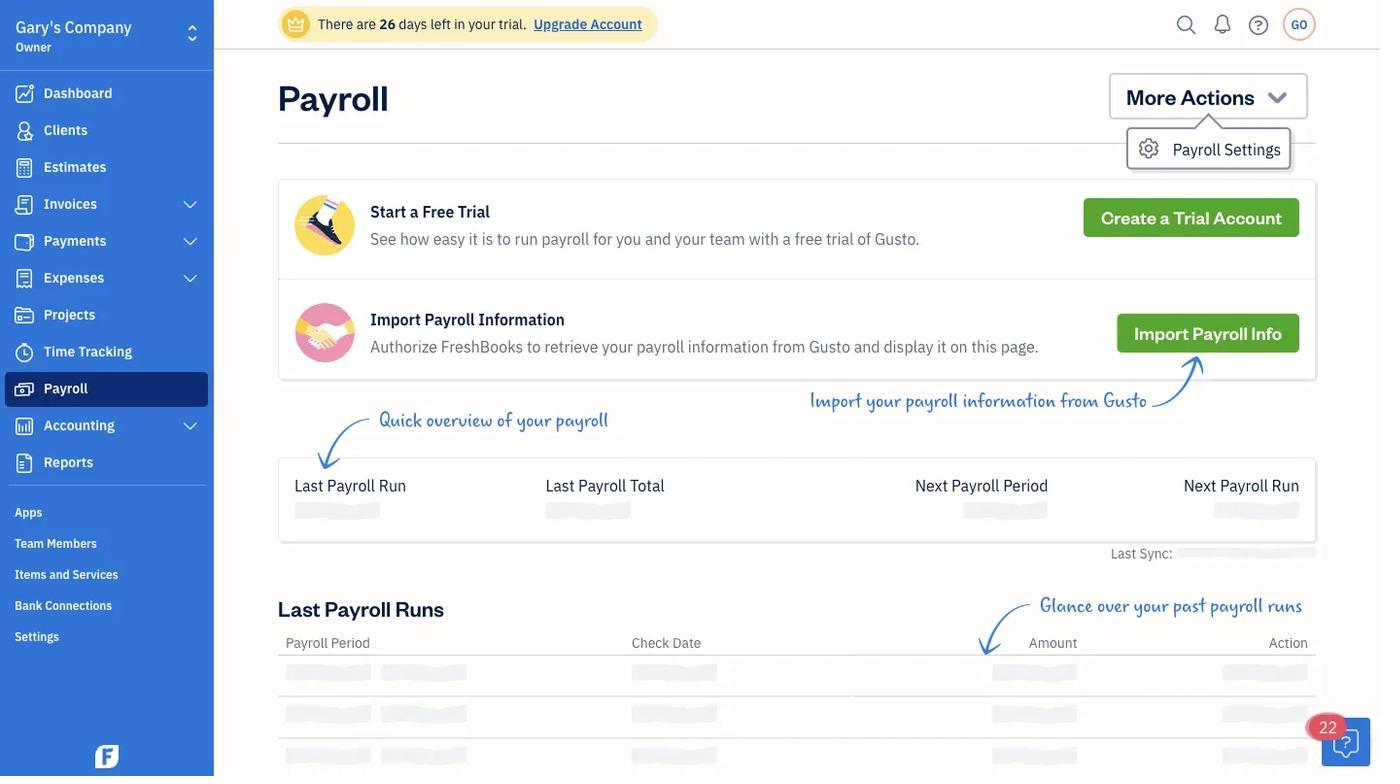 Task type: locate. For each thing, give the bounding box(es) containing it.
runs
[[1267, 596, 1302, 617]]

chevron large down image
[[181, 197, 199, 213], [181, 234, 199, 250], [181, 271, 199, 287]]

0 vertical spatial of
[[857, 229, 871, 249]]

1 chevron large down image from the top
[[181, 197, 199, 213]]

1 vertical spatial it
[[937, 337, 946, 357]]

payment image
[[13, 232, 36, 252]]

company
[[65, 17, 132, 37]]

from
[[772, 337, 805, 357], [1060, 391, 1099, 412]]

check
[[632, 634, 669, 652]]

payroll inside "start a free trial see how easy it is to run payroll for you and your team with a free trial of gusto."
[[542, 229, 589, 249]]

clients link
[[5, 114, 208, 149]]

resource center badge image
[[1322, 718, 1370, 767]]

0 horizontal spatial account
[[590, 15, 642, 33]]

payroll
[[278, 73, 389, 119], [1173, 139, 1221, 159], [424, 310, 475, 330], [1193, 322, 1248, 345], [44, 380, 88, 397], [327, 476, 375, 496], [578, 476, 626, 496], [952, 476, 1000, 496], [1220, 476, 1268, 496], [325, 594, 391, 622], [286, 634, 328, 652]]

authorize
[[370, 337, 437, 357]]

2 run from the left
[[1272, 476, 1299, 496]]

1 horizontal spatial settings
[[1224, 139, 1281, 159]]

run
[[515, 229, 538, 249]]

1 horizontal spatial account
[[1213, 206, 1282, 229]]

1 horizontal spatial period
[[1003, 476, 1048, 496]]

items
[[15, 567, 47, 582]]

estimates link
[[5, 151, 208, 186]]

bank connections
[[15, 598, 112, 613]]

expenses
[[44, 269, 104, 287]]

clients
[[44, 121, 88, 139]]

create a trial account
[[1101, 206, 1282, 229]]

team members
[[15, 535, 97, 551]]

2 vertical spatial chevron large down image
[[181, 271, 199, 287]]

team members link
[[5, 528, 208, 557]]

more actions
[[1126, 82, 1255, 110]]

1 horizontal spatial import
[[810, 391, 862, 412]]

chevron large down image inside the payments link
[[181, 234, 199, 250]]

and right items
[[49, 567, 70, 582]]

0 vertical spatial chevron large down image
[[181, 197, 199, 213]]

your right in
[[468, 15, 495, 33]]

connections
[[45, 598, 112, 613]]

period down import your payroll information from gusto
[[1003, 476, 1048, 496]]

more actions button
[[1109, 73, 1308, 120]]

accounting link
[[5, 409, 208, 444]]

0 horizontal spatial and
[[49, 567, 70, 582]]

1 vertical spatial gusto
[[1103, 391, 1147, 412]]

0 horizontal spatial from
[[772, 337, 805, 357]]

quick
[[379, 410, 422, 432]]

0 vertical spatial period
[[1003, 476, 1048, 496]]

invoice image
[[13, 195, 36, 215]]

0 horizontal spatial information
[[688, 337, 769, 357]]

to inside import payroll information authorize freshbooks to retrieve your payroll information from gusto and display it on this page.
[[527, 337, 541, 357]]

create
[[1101, 206, 1156, 229]]

it left on on the top
[[937, 337, 946, 357]]

account inside create a trial account button
[[1213, 206, 1282, 229]]

to down information
[[527, 337, 541, 357]]

days
[[399, 15, 427, 33]]

1 next from the left
[[915, 476, 948, 496]]

0 horizontal spatial to
[[497, 229, 511, 249]]

reports
[[44, 453, 93, 471]]

payroll right retrieve
[[636, 337, 684, 357]]

1 vertical spatial to
[[527, 337, 541, 357]]

2 next from the left
[[1184, 476, 1216, 496]]

payroll inside import payroll information authorize freshbooks to retrieve your payroll information from gusto and display it on this page.
[[636, 337, 684, 357]]

settings link
[[5, 621, 208, 650]]

1 horizontal spatial and
[[645, 229, 671, 249]]

22
[[1319, 718, 1337, 738]]

crown image
[[286, 14, 306, 35]]

settings down bank
[[15, 629, 59, 644]]

and right you
[[645, 229, 671, 249]]

over
[[1097, 596, 1129, 617]]

0 vertical spatial information
[[688, 337, 769, 357]]

timer image
[[13, 343, 36, 362]]

0 horizontal spatial period
[[331, 634, 370, 652]]

import your payroll information from gusto
[[810, 391, 1147, 412]]

of right overview
[[497, 410, 512, 432]]

chevron large down image up the expenses 'link'
[[181, 234, 199, 250]]

reports link
[[5, 446, 208, 481]]

1 vertical spatial information
[[963, 391, 1056, 412]]

on
[[950, 337, 968, 357]]

import payroll information authorize freshbooks to retrieve your payroll information from gusto and display it on this page.
[[370, 310, 1039, 357]]

projects link
[[5, 298, 208, 333]]

0 horizontal spatial next
[[915, 476, 948, 496]]

your right retrieve
[[602, 337, 633, 357]]

1 horizontal spatial trial
[[1173, 206, 1210, 229]]

0 vertical spatial gusto
[[809, 337, 850, 357]]

next for next payroll run
[[1184, 476, 1216, 496]]

of right trial
[[857, 229, 871, 249]]

there are 26 days left in your trial. upgrade account
[[318, 15, 642, 33]]

next payroll run
[[1184, 476, 1299, 496]]

0 horizontal spatial a
[[410, 202, 419, 222]]

0 horizontal spatial gusto
[[809, 337, 850, 357]]

import inside import payroll information authorize freshbooks to retrieve your payroll information from gusto and display it on this page.
[[370, 310, 421, 330]]

estimate image
[[13, 158, 36, 178]]

payroll
[[542, 229, 589, 249], [636, 337, 684, 357], [905, 391, 958, 412], [556, 410, 608, 432], [1210, 596, 1263, 617]]

a inside button
[[1160, 206, 1170, 229]]

a for trial
[[1160, 206, 1170, 229]]

1 horizontal spatial from
[[1060, 391, 1099, 412]]

payroll right past
[[1210, 596, 1263, 617]]

your inside "start a free trial see how easy it is to run payroll for you and your team with a free trial of gusto."
[[675, 229, 706, 249]]

1 horizontal spatial run
[[1272, 476, 1299, 496]]

chevron large down image up projects link
[[181, 271, 199, 287]]

import for import your payroll information from gusto
[[810, 391, 862, 412]]

0 vertical spatial to
[[497, 229, 511, 249]]

runs
[[395, 594, 444, 622]]

chevron large down image inside the expenses 'link'
[[181, 271, 199, 287]]

2 horizontal spatial import
[[1134, 322, 1189, 345]]

information
[[688, 337, 769, 357], [963, 391, 1056, 412]]

trial right the create
[[1173, 206, 1210, 229]]

chevron large down image up the payments link
[[181, 197, 199, 213]]

go to help image
[[1243, 10, 1274, 39]]

payments
[[44, 232, 106, 250]]

import inside button
[[1134, 322, 1189, 345]]

1 vertical spatial settings
[[15, 629, 59, 644]]

period down last payroll runs
[[331, 634, 370, 652]]

1 vertical spatial period
[[331, 634, 370, 652]]

projects
[[44, 306, 95, 324]]

search image
[[1171, 10, 1202, 39]]

gusto inside import payroll information authorize freshbooks to retrieve your payroll information from gusto and display it on this page.
[[809, 337, 850, 357]]

settings inside main element
[[15, 629, 59, 644]]

dashboard
[[44, 84, 112, 102]]

trial
[[458, 202, 490, 222], [1173, 206, 1210, 229]]

your left team
[[675, 229, 706, 249]]

0 horizontal spatial it
[[469, 229, 478, 249]]

trial up "is"
[[458, 202, 490, 222]]

and
[[645, 229, 671, 249], [854, 337, 880, 357], [49, 567, 70, 582]]

2 horizontal spatial a
[[1160, 206, 1170, 229]]

freshbooks
[[441, 337, 523, 357]]

:
[[1169, 545, 1173, 563]]

report image
[[13, 454, 36, 473]]

to right "is"
[[497, 229, 511, 249]]

0 vertical spatial from
[[772, 337, 805, 357]]

of
[[857, 229, 871, 249], [497, 410, 512, 432]]

last for last sync :
[[1111, 545, 1136, 563]]

1 horizontal spatial next
[[1184, 476, 1216, 496]]

last sync :
[[1111, 545, 1176, 563]]

0 horizontal spatial run
[[379, 476, 406, 496]]

your inside import payroll information authorize freshbooks to retrieve your payroll information from gusto and display it on this page.
[[602, 337, 633, 357]]

client image
[[13, 121, 36, 141]]

account down payroll settings
[[1213, 206, 1282, 229]]

start
[[370, 202, 406, 222]]

account
[[590, 15, 642, 33], [1213, 206, 1282, 229]]

it
[[469, 229, 478, 249], [937, 337, 946, 357]]

display
[[884, 337, 933, 357]]

chevron large down image inside invoices link
[[181, 197, 199, 213]]

amount
[[1029, 634, 1077, 652]]

1 horizontal spatial to
[[527, 337, 541, 357]]

payroll left for
[[542, 229, 589, 249]]

26
[[379, 15, 396, 33]]

1 run from the left
[[379, 476, 406, 496]]

information
[[478, 310, 565, 330]]

last for last payroll run
[[294, 476, 323, 496]]

1 horizontal spatial of
[[857, 229, 871, 249]]

next payroll period
[[915, 476, 1048, 496]]

your
[[468, 15, 495, 33], [675, 229, 706, 249], [602, 337, 633, 357], [866, 391, 901, 412], [516, 410, 551, 432], [1134, 596, 1168, 617]]

team
[[15, 535, 44, 551]]

last for last payroll total
[[546, 476, 575, 496]]

for
[[593, 229, 612, 249]]

1 vertical spatial from
[[1060, 391, 1099, 412]]

it left "is"
[[469, 229, 478, 249]]

1 vertical spatial chevron large down image
[[181, 234, 199, 250]]

1 horizontal spatial it
[[937, 337, 946, 357]]

time tracking
[[44, 343, 132, 361]]

account right upgrade
[[590, 15, 642, 33]]

apps link
[[5, 497, 208, 526]]

2 vertical spatial and
[[49, 567, 70, 582]]

items and services link
[[5, 559, 208, 588]]

1 vertical spatial and
[[854, 337, 880, 357]]

import payroll info
[[1134, 322, 1282, 345]]

next for next payroll period
[[915, 476, 948, 496]]

tracking
[[78, 343, 132, 361]]

chevron large down image for invoices
[[181, 197, 199, 213]]

a
[[410, 202, 419, 222], [1160, 206, 1170, 229], [783, 229, 791, 249]]

1 horizontal spatial a
[[783, 229, 791, 249]]

1 vertical spatial account
[[1213, 206, 1282, 229]]

chevrondown image
[[1264, 83, 1291, 110]]

period
[[1003, 476, 1048, 496], [331, 634, 370, 652]]

1 vertical spatial of
[[497, 410, 512, 432]]

to inside "start a free trial see how easy it is to run payroll for you and your team with a free trial of gusto."
[[497, 229, 511, 249]]

with
[[749, 229, 779, 249]]

easy
[[433, 229, 465, 249]]

there
[[318, 15, 353, 33]]

settings down chevrondown icon
[[1224, 139, 1281, 159]]

0 vertical spatial and
[[645, 229, 671, 249]]

0 vertical spatial it
[[469, 229, 478, 249]]

2 chevron large down image from the top
[[181, 234, 199, 250]]

your right over
[[1134, 596, 1168, 617]]

0 horizontal spatial import
[[370, 310, 421, 330]]

0 horizontal spatial settings
[[15, 629, 59, 644]]

last payroll total
[[546, 476, 665, 496]]

0 horizontal spatial trial
[[458, 202, 490, 222]]

and left display
[[854, 337, 880, 357]]

3 chevron large down image from the top
[[181, 271, 199, 287]]

trial inside button
[[1173, 206, 1210, 229]]

a for free
[[410, 202, 419, 222]]

2 horizontal spatial and
[[854, 337, 880, 357]]

freshbooks image
[[91, 745, 122, 769]]



Task type: vqa. For each thing, say whether or not it's contained in the screenshot.
Add Mobile Phone button
no



Task type: describe. For each thing, give the bounding box(es) containing it.
apps
[[15, 504, 42, 520]]

date
[[673, 634, 701, 652]]

time
[[44, 343, 75, 361]]

payroll down display
[[905, 391, 958, 412]]

payroll link
[[5, 372, 208, 407]]

money image
[[13, 380, 36, 399]]

your down display
[[866, 391, 901, 412]]

retrieve
[[545, 337, 598, 357]]

trial inside "start a free trial see how easy it is to run payroll for you and your team with a free trial of gusto."
[[458, 202, 490, 222]]

free
[[795, 229, 822, 249]]

payroll inside import payroll info button
[[1193, 322, 1248, 345]]

accounting
[[44, 416, 115, 434]]

glance
[[1040, 596, 1093, 617]]

it inside "start a free trial see how easy it is to run payroll for you and your team with a free trial of gusto."
[[469, 229, 478, 249]]

0 vertical spatial account
[[590, 15, 642, 33]]

trial.
[[499, 15, 527, 33]]

more
[[1126, 82, 1176, 110]]

invoices
[[44, 195, 97, 213]]

project image
[[13, 306, 36, 326]]

go
[[1291, 17, 1308, 32]]

chevron large down image
[[181, 419, 199, 434]]

from inside import payroll information authorize freshbooks to retrieve your payroll information from gusto and display it on this page.
[[772, 337, 805, 357]]

this
[[971, 337, 997, 357]]

payroll inside import payroll information authorize freshbooks to retrieve your payroll information from gusto and display it on this page.
[[424, 310, 475, 330]]

and inside import payroll information authorize freshbooks to retrieve your payroll information from gusto and display it on this page.
[[854, 337, 880, 357]]

dashboard link
[[5, 77, 208, 112]]

you
[[616, 229, 641, 249]]

gusto.
[[875, 229, 920, 249]]

chevron large down image for expenses
[[181, 271, 199, 287]]

dashboard image
[[13, 85, 36, 104]]

main element
[[0, 0, 262, 777]]

payroll up last payroll total
[[556, 410, 608, 432]]

information inside import payroll information authorize freshbooks to retrieve your payroll information from gusto and display it on this page.
[[688, 337, 769, 357]]

past
[[1173, 596, 1206, 617]]

bank connections link
[[5, 590, 208, 619]]

gary's
[[16, 17, 61, 37]]

import payroll info button
[[1117, 314, 1299, 353]]

import for import payroll information authorize freshbooks to retrieve your payroll information from gusto and display it on this page.
[[370, 310, 421, 330]]

invoices link
[[5, 188, 208, 223]]

payroll inside payroll link
[[44, 380, 88, 397]]

check date
[[632, 634, 701, 652]]

left
[[430, 15, 451, 33]]

upgrade account link
[[530, 15, 642, 33]]

actions
[[1181, 82, 1255, 110]]

chevron large down image for payments
[[181, 234, 199, 250]]

0 vertical spatial settings
[[1224, 139, 1281, 159]]

your right overview
[[516, 410, 551, 432]]

create a trial account button
[[1084, 198, 1299, 237]]

notifications image
[[1207, 5, 1238, 44]]

of inside "start a free trial see how easy it is to run payroll for you and your team with a free trial of gusto."
[[857, 229, 871, 249]]

chart image
[[13, 417, 36, 436]]

0 horizontal spatial of
[[497, 410, 512, 432]]

in
[[454, 15, 465, 33]]

glance over your past payroll runs
[[1040, 596, 1302, 617]]

payroll period
[[286, 634, 370, 652]]

total
[[630, 476, 665, 496]]

payroll settings link
[[1128, 129, 1289, 168]]

trial
[[826, 229, 854, 249]]

import for import payroll info
[[1134, 322, 1189, 345]]

start a free trial see how easy it is to run payroll for you and your team with a free trial of gusto.
[[370, 202, 920, 249]]

1 horizontal spatial information
[[963, 391, 1056, 412]]

payroll inside payroll settings link
[[1173, 139, 1221, 159]]

payments link
[[5, 224, 208, 259]]

it inside import payroll information authorize freshbooks to retrieve your payroll information from gusto and display it on this page.
[[937, 337, 946, 357]]

payroll settings
[[1173, 139, 1281, 159]]

go button
[[1283, 8, 1316, 41]]

run for next payroll run
[[1272, 476, 1299, 496]]

action
[[1269, 634, 1308, 652]]

team
[[709, 229, 745, 249]]

and inside main element
[[49, 567, 70, 582]]

estimates
[[44, 158, 106, 176]]

services
[[72, 567, 118, 582]]

see
[[370, 229, 396, 249]]

expense image
[[13, 269, 36, 289]]

are
[[356, 15, 376, 33]]

last payroll runs
[[278, 594, 444, 622]]

free
[[422, 202, 454, 222]]

info
[[1251, 322, 1282, 345]]

run for last payroll run
[[379, 476, 406, 496]]

upgrade
[[534, 15, 587, 33]]

time tracking link
[[5, 335, 208, 370]]

1 horizontal spatial gusto
[[1103, 391, 1147, 412]]

how
[[400, 229, 429, 249]]

overview
[[426, 410, 492, 432]]

quick overview of your payroll
[[379, 410, 608, 432]]

22 button
[[1309, 715, 1370, 767]]

and inside "start a free trial see how easy it is to run payroll for you and your team with a free trial of gusto."
[[645, 229, 671, 249]]

bank
[[15, 598, 42, 613]]

items and services
[[15, 567, 118, 582]]

sync
[[1139, 545, 1169, 563]]

gary's company owner
[[16, 17, 132, 54]]

expenses link
[[5, 261, 208, 296]]

last for last payroll runs
[[278, 594, 320, 622]]



